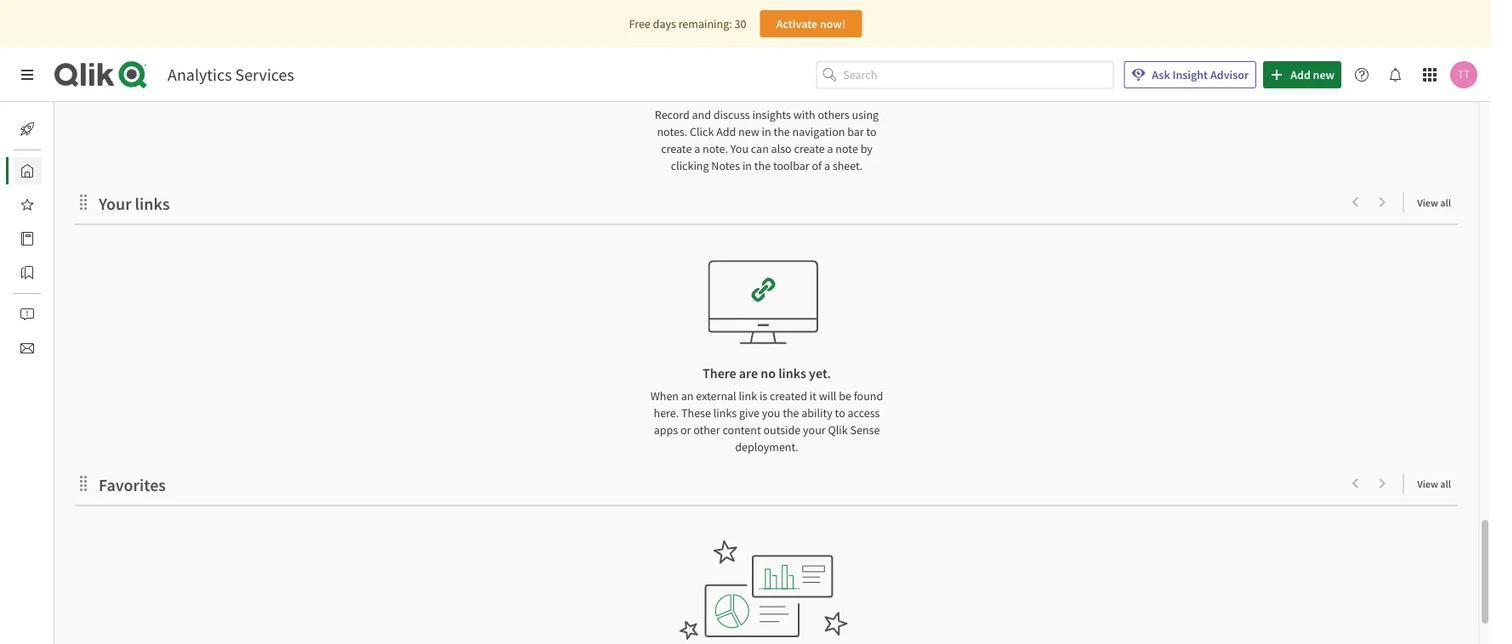 Task type: locate. For each thing, give the bounding box(es) containing it.
move collection image for favorites
[[75, 476, 92, 493]]

your links
[[99, 194, 170, 215]]

main content
[[48, 0, 1491, 645]]

0 horizontal spatial to
[[835, 406, 845, 421]]

it
[[810, 389, 817, 404]]

your links link
[[99, 194, 177, 215]]

analytics services
[[168, 64, 294, 85]]

2 create from the left
[[794, 141, 825, 157]]

notes.
[[657, 124, 687, 140]]

move collection image left favorites
[[75, 476, 92, 493]]

1 vertical spatial to
[[835, 406, 845, 421]]

the down can
[[754, 158, 771, 174]]

move collection image left your
[[75, 195, 92, 212]]

sheet.
[[833, 158, 863, 174]]

ask
[[1152, 67, 1170, 83]]

2 all from the top
[[1440, 479, 1451, 492]]

links up created
[[778, 366, 806, 383]]

qlik
[[828, 423, 848, 438]]

the inside there are no links yet. when an external link is created it will be found here. these links give you the ability to access apps or other content outside your qlik sense deployment.
[[783, 406, 799, 421]]

content
[[723, 423, 761, 438]]

main content containing your links
[[48, 0, 1491, 645]]

new
[[1313, 67, 1335, 83], [738, 124, 759, 140]]

insights
[[752, 107, 791, 123]]

0 vertical spatial view all link
[[1417, 192, 1458, 214]]

services
[[235, 64, 294, 85]]

remaining:
[[678, 16, 732, 31]]

the down created
[[783, 406, 799, 421]]

add
[[1290, 67, 1311, 83], [716, 124, 736, 140]]

a left note
[[827, 141, 833, 157]]

2 view all link from the top
[[1417, 474, 1458, 495]]

toolbar
[[773, 158, 809, 174]]

create
[[661, 141, 692, 157], [794, 141, 825, 157]]

1 view all link from the top
[[1417, 192, 1458, 214]]

links down external
[[713, 406, 737, 421]]

your
[[803, 423, 826, 438]]

view for your links
[[1417, 197, 1438, 210]]

1 horizontal spatial links
[[713, 406, 737, 421]]

0 vertical spatial new
[[1313, 67, 1335, 83]]

1 vertical spatial view all
[[1417, 479, 1451, 492]]

record
[[655, 107, 690, 123]]

all for your links
[[1440, 197, 1451, 210]]

your
[[99, 194, 132, 215]]

collections image
[[20, 266, 34, 280]]

be
[[839, 389, 851, 404]]

1 vertical spatial add
[[716, 124, 736, 140]]

external
[[696, 389, 736, 404]]

1 horizontal spatial new
[[1313, 67, 1335, 83]]

ask insight advisor
[[1152, 67, 1249, 83]]

view all link for your links
[[1417, 192, 1458, 214]]

and
[[692, 107, 711, 123]]

free days remaining: 30
[[629, 16, 746, 31]]

2 vertical spatial the
[[783, 406, 799, 421]]

terry turtle image
[[1450, 61, 1477, 88]]

to inside there are no links yet. when an external link is created it will be found here. these links give you the ability to access apps or other content outside your qlik sense deployment.
[[835, 406, 845, 421]]

0 horizontal spatial new
[[738, 124, 759, 140]]

to up the qlik
[[835, 406, 845, 421]]

add right advisor
[[1290, 67, 1311, 83]]

also
[[771, 141, 792, 157]]

1 vertical spatial in
[[742, 158, 752, 174]]

group image
[[678, 0, 848, 66]]

a down click
[[694, 141, 700, 157]]

deployment.
[[735, 440, 799, 455]]

subscriptions image
[[20, 342, 34, 356]]

to
[[866, 124, 877, 140], [835, 406, 845, 421]]

1 vertical spatial move collection image
[[75, 476, 92, 493]]

0 horizontal spatial create
[[661, 141, 692, 157]]

view for favorites
[[1417, 479, 1438, 492]]

others
[[818, 107, 850, 123]]

to right bar
[[866, 124, 877, 140]]

getting started image
[[20, 122, 34, 136]]

view all link
[[1417, 192, 1458, 214], [1417, 474, 1458, 495]]

link
[[739, 389, 757, 404]]

move collection image
[[75, 195, 92, 212], [75, 476, 92, 493]]

1 horizontal spatial in
[[762, 124, 771, 140]]

a
[[694, 141, 700, 157], [827, 141, 833, 157], [824, 158, 830, 174]]

in down you
[[742, 158, 752, 174]]

1 horizontal spatial create
[[794, 141, 825, 157]]

in
[[762, 124, 771, 140], [742, 158, 752, 174]]

0 horizontal spatial links
[[135, 194, 170, 215]]

activate now!
[[776, 16, 846, 31]]

30
[[734, 16, 746, 31]]

0 horizontal spatial add
[[716, 124, 736, 140]]

view all
[[1417, 197, 1451, 210], [1417, 479, 1451, 492]]

add new button
[[1263, 61, 1341, 88]]

discuss
[[713, 107, 750, 123]]

links right your
[[135, 194, 170, 215]]

0 vertical spatial move collection image
[[75, 195, 92, 212]]

apps
[[654, 423, 678, 438]]

1 view all from the top
[[1417, 197, 1451, 210]]

2 move collection image from the top
[[75, 476, 92, 493]]

1 vertical spatial view
[[1417, 479, 1438, 492]]

ability
[[801, 406, 833, 421]]

1 vertical spatial all
[[1440, 479, 1451, 492]]

these
[[681, 406, 711, 421]]

the up also
[[774, 124, 790, 140]]

1 vertical spatial links
[[778, 366, 806, 383]]

1 horizontal spatial to
[[866, 124, 877, 140]]

0 vertical spatial add
[[1290, 67, 1311, 83]]

give
[[739, 406, 760, 421]]

0 vertical spatial all
[[1440, 197, 1451, 210]]

favorites image
[[20, 198, 34, 212]]

1 vertical spatial view all link
[[1417, 474, 1458, 495]]

all
[[1440, 197, 1451, 210], [1440, 479, 1451, 492]]

1 vertical spatial new
[[738, 124, 759, 140]]

links
[[135, 194, 170, 215], [778, 366, 806, 383], [713, 406, 737, 421]]

1 view from the top
[[1417, 197, 1438, 210]]

0 vertical spatial to
[[866, 124, 877, 140]]

1 horizontal spatial add
[[1290, 67, 1311, 83]]

note
[[836, 141, 858, 157]]

0 horizontal spatial in
[[742, 158, 752, 174]]

in down insights
[[762, 124, 771, 140]]

add new
[[1290, 67, 1335, 83]]

2 view all from the top
[[1417, 479, 1451, 492]]

1 vertical spatial the
[[754, 158, 771, 174]]

1 move collection image from the top
[[75, 195, 92, 212]]

2 view from the top
[[1417, 479, 1438, 492]]

view
[[1417, 197, 1438, 210], [1417, 479, 1438, 492]]

create up 'of'
[[794, 141, 825, 157]]

0 vertical spatial view all
[[1417, 197, 1451, 210]]

create down the notes.
[[661, 141, 692, 157]]

found
[[854, 389, 883, 404]]

0 vertical spatial view
[[1417, 197, 1438, 210]]

0 vertical spatial the
[[774, 124, 790, 140]]

yet.
[[809, 366, 831, 383]]

open sidebar menu image
[[20, 68, 34, 82]]

can
[[751, 141, 769, 157]]

1 all from the top
[[1440, 197, 1451, 210]]

add down discuss
[[716, 124, 736, 140]]

the
[[774, 124, 790, 140], [754, 158, 771, 174], [783, 406, 799, 421]]



Task type: describe. For each thing, give the bounding box(es) containing it.
will
[[819, 389, 836, 404]]

here.
[[654, 406, 679, 421]]

view all for your links
[[1417, 197, 1451, 210]]

2 horizontal spatial links
[[778, 366, 806, 383]]

record and discuss insights with others using notes. click add new in the navigation bar to create a note. you can also create a note by clicking notes in the toolbar of a sheet.
[[655, 107, 879, 174]]

1 create from the left
[[661, 141, 692, 157]]

when
[[650, 389, 679, 404]]

navigation
[[792, 124, 845, 140]]

free
[[629, 16, 651, 31]]

created
[[770, 389, 807, 404]]

new inside "record and discuss insights with others using notes. click add new in the navigation bar to create a note. you can also create a note by clicking notes in the toolbar of a sheet."
[[738, 124, 759, 140]]

activate now! link
[[760, 10, 862, 37]]

favorites link
[[99, 475, 173, 496]]

home image
[[20, 164, 34, 178]]

advisor
[[1210, 67, 1249, 83]]

or
[[680, 423, 691, 438]]

view all link for favorites
[[1417, 474, 1458, 495]]

now!
[[820, 16, 846, 31]]

analytics services element
[[168, 64, 294, 85]]

analytics
[[168, 64, 232, 85]]

bar
[[847, 124, 864, 140]]

of
[[812, 158, 822, 174]]

there
[[703, 366, 736, 383]]

no
[[761, 366, 776, 383]]

navigation pane element
[[0, 109, 54, 369]]

a right 'of'
[[824, 158, 830, 174]]

you
[[730, 141, 749, 157]]

2 vertical spatial links
[[713, 406, 737, 421]]

there are no links yet. when an external link is created it will be found here. these links give you the ability to access apps or other content outside your qlik sense deployment.
[[650, 366, 883, 455]]

using
[[852, 107, 879, 123]]

move collection image for your links
[[75, 195, 92, 212]]

searchbar element
[[816, 61, 1114, 89]]

all for favorites
[[1440, 479, 1451, 492]]

insight
[[1173, 67, 1208, 83]]

new inside dropdown button
[[1313, 67, 1335, 83]]

days
[[653, 16, 676, 31]]

with
[[793, 107, 815, 123]]

are
[[739, 366, 758, 383]]

0 vertical spatial links
[[135, 194, 170, 215]]

outside
[[763, 423, 801, 438]]

clicking
[[671, 158, 709, 174]]

catalog image
[[20, 232, 34, 246]]

to inside "record and discuss insights with others using notes. click add new in the navigation bar to create a note. you can also create a note by clicking notes in the toolbar of a sheet."
[[866, 124, 877, 140]]

0 vertical spatial in
[[762, 124, 771, 140]]

activate
[[776, 16, 817, 31]]

is
[[759, 389, 767, 404]]

view all for favorites
[[1417, 479, 1451, 492]]

an
[[681, 389, 694, 404]]

notes
[[711, 158, 740, 174]]

sense
[[850, 423, 880, 438]]

add inside add new dropdown button
[[1290, 67, 1311, 83]]

alerts image
[[20, 308, 34, 322]]

favorites
[[99, 475, 166, 496]]

by
[[860, 141, 873, 157]]

access
[[848, 406, 880, 421]]

other
[[693, 423, 720, 438]]

ask insight advisor button
[[1124, 61, 1256, 88]]

Search text field
[[843, 61, 1114, 89]]

you
[[762, 406, 780, 421]]

note.
[[703, 141, 728, 157]]

add inside "record and discuss insights with others using notes. click add new in the navigation bar to create a note. you can also create a note by clicking notes in the toolbar of a sheet."
[[716, 124, 736, 140]]

click
[[690, 124, 714, 140]]



Task type: vqa. For each thing, say whether or not it's contained in the screenshot.
Events LINK
no



